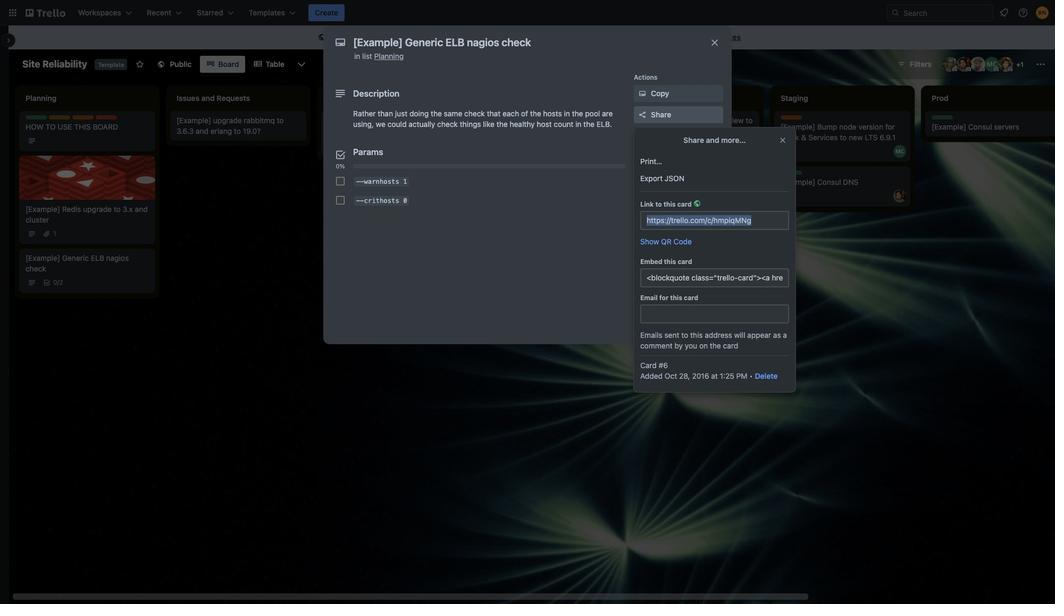 Task type: describe. For each thing, give the bounding box(es) containing it.
embed this card
[[641, 258, 692, 266]]

templates
[[706, 32, 741, 41]]

ben nelson (bennelson96) image
[[1036, 6, 1049, 19]]

servers
[[994, 122, 1020, 131]]

planning link
[[374, 52, 404, 61]]

[example] redis upgrade to 3.x and cluster link
[[26, 204, 149, 226]]

table
[[266, 60, 285, 69]]

2 horizontal spatial in
[[576, 120, 582, 129]]

public button
[[151, 56, 198, 73]]

[example] for [example] redis upgrade to 3.x and cluster
[[26, 205, 60, 214]]

upgrade inside [example] upgrade rabbitmq to 3.6.3 and erlang to 19.0?
[[213, 116, 242, 125]]

Board name text field
[[17, 56, 93, 73]]

2
[[59, 279, 63, 287]]

consul for servers
[[969, 122, 992, 131]]

emails sent to this address will appear as a comment by you on the card
[[641, 331, 787, 351]]

andre gorte (andregorte) image
[[957, 57, 972, 72]]

share for share
[[651, 110, 672, 119]]

using,
[[353, 120, 374, 129]]

--crithosts 0
[[356, 197, 407, 205]]

explore more templates
[[658, 32, 741, 41]]

[example] bump node version for slack & services to new lts 6.9.1 link
[[781, 122, 904, 143]]

is
[[346, 32, 351, 41]]

the down pool
[[584, 120, 595, 129]]

2019
[[361, 141, 376, 149]]

0 horizontal spatial in
[[354, 52, 360, 61]]

Search field
[[900, 5, 993, 21]]

this is a public template for anyone on the internet to copy.
[[329, 32, 533, 41]]

[example] consul servers link
[[932, 122, 1056, 132]]

version
[[859, 122, 884, 131]]

to left 19.0? at left
[[234, 127, 241, 136]]

host
[[537, 120, 552, 129]]

failed
[[583, 154, 602, 163]]

config
[[682, 116, 704, 125]]

websocket
[[515, 116, 552, 125]]

healthy
[[510, 120, 535, 129]]

[example] migrate to longer ebs/snapshot resources ids
[[328, 116, 424, 136]]

0 inside params group
[[403, 197, 407, 205]]

[example] generic elb nagios check link
[[26, 253, 149, 275]]

color: yellow, title: "ready to merge" element
[[49, 115, 70, 120]]

28,
[[679, 372, 690, 381]]

use
[[58, 122, 72, 131]]

could
[[388, 120, 407, 129]]

erlang
[[211, 127, 232, 136]]

[example] websocket service
[[479, 116, 579, 125]]

link
[[641, 201, 654, 209]]

[example] snowplow prod run failed 10/23
[[479, 154, 602, 174]]

[example] consul dns
[[781, 178, 859, 187]]

site reliability
[[22, 59, 87, 70]]

Embed this card text field
[[641, 269, 790, 288]]

filters button
[[894, 56, 935, 73]]

the right like
[[497, 120, 508, 129]]

how
[[26, 122, 44, 131]]

/
[[57, 279, 59, 287]]

card inside emails sent to this address will appear as a comment by you on the card
[[723, 342, 739, 351]]

site
[[22, 59, 40, 70]]

--warnhosts 1 checkbox
[[336, 177, 345, 186]]

[example] for [example] websocket service
[[479, 116, 513, 125]]

template
[[382, 32, 413, 41]]

actions
[[634, 73, 658, 81]]

copy
[[651, 89, 669, 98]]

[example] generic elb nagios check
[[26, 254, 129, 273]]

explore
[[658, 32, 684, 41]]

filters
[[910, 60, 932, 69]]

[example] add config for preview to handle avatars
[[630, 116, 753, 136]]

email for this card
[[641, 294, 699, 302]]

reliability
[[42, 59, 87, 70]]

to left copy.
[[505, 32, 512, 41]]

[example] for [example] consul dns
[[781, 178, 816, 187]]

anyone
[[426, 32, 451, 41]]

to inside [example] redis upgrade to 3.x and cluster
[[114, 205, 121, 214]]

card down the 'json'
[[678, 201, 692, 209]]

address
[[705, 331, 732, 340]]

to right rabbitmq
[[277, 116, 284, 125]]

on inside emails sent to this address will appear as a comment by you on the card
[[700, 342, 708, 351]]

tom mikelbach (tommikelbach) image
[[592, 177, 604, 190]]

that
[[487, 109, 501, 118]]

lts
[[865, 133, 878, 142]]

more…
[[721, 136, 746, 145]]

the left same
[[431, 109, 442, 118]]

&
[[802, 133, 807, 142]]

hosts
[[543, 109, 562, 118]]

1,
[[354, 141, 359, 149]]

andre gorte (andregorte) image
[[894, 190, 907, 203]]

1 inside params group
[[403, 178, 407, 185]]

2 color: orange, title: "manual deploy steps" element from the left
[[781, 115, 802, 120]]

doing
[[410, 109, 429, 118]]

to inside [example] add config for preview to handle avatars
[[746, 116, 753, 125]]

like
[[483, 120, 495, 129]]

at
[[711, 372, 718, 381]]

same
[[444, 109, 463, 118]]

crithosts
[[364, 197, 399, 205]]

card up email for this card text field
[[684, 294, 699, 302]]

[example] websocket service link
[[479, 115, 602, 126]]

color: green, title: "verified in staging" element for [example] consul servers
[[932, 115, 953, 120]]

show qr code
[[641, 237, 692, 246]]

email
[[641, 294, 658, 302]]

actually
[[409, 120, 435, 129]]

params group
[[332, 172, 626, 210]]

this right the link
[[664, 201, 676, 209]]

avatars
[[655, 127, 680, 136]]

pm
[[737, 372, 748, 381]]

[example] migrate to longer ebs/snapshot resources ids link
[[328, 115, 451, 137]]

rather than just doing the same check that each of the hosts in the pool are using, we could actually check things like the healthy host count in the elb.
[[353, 109, 613, 129]]

public
[[360, 32, 380, 41]]

run
[[569, 154, 581, 163]]

snowplow
[[515, 154, 550, 163]]

copy.
[[514, 32, 533, 41]]

0 notifications image
[[998, 6, 1011, 19]]

open information menu image
[[1018, 7, 1029, 18]]

[example] for [example] migrate to longer ebs/snapshot resources ids
[[328, 116, 362, 125]]

each
[[503, 109, 519, 118]]

warnhosts
[[364, 178, 399, 185]]

search image
[[892, 9, 900, 17]]

the left pool
[[572, 109, 583, 118]]

2016
[[692, 372, 709, 381]]

to inside emails sent to this address will appear as a comment by you on the card
[[682, 331, 689, 340]]

[example] bump node version for slack & services to new lts 6.9.1
[[781, 122, 896, 142]]

dec
[[341, 141, 352, 149]]

how to use this board link
[[26, 122, 149, 132]]

[example] for [example] add config for preview to handle avatars
[[630, 116, 665, 125]]

and for [example] upgrade rabbitmq to 3.6.3 and erlang to 19.0?
[[196, 127, 209, 136]]

just
[[395, 109, 408, 118]]



Task type: vqa. For each thing, say whether or not it's contained in the screenshot.
right Color: orange, title: "Manual Deploy Steps" element
yes



Task type: locate. For each thing, give the bounding box(es) containing it.
explore more templates link
[[651, 29, 747, 46]]

how to use this board
[[26, 122, 118, 131]]

0
[[403, 197, 407, 205], [53, 279, 57, 287]]

19.0?
[[243, 127, 261, 136]]

show
[[641, 237, 659, 246]]

1 vertical spatial on
[[700, 342, 708, 351]]

[example] inside [example] consul dns link
[[781, 178, 816, 187]]

[example] inside [example] add config for preview to handle avatars
[[630, 116, 665, 125]]

this up you
[[691, 331, 703, 340]]

#6
[[659, 361, 668, 370]]

code
[[674, 237, 692, 246]]

service
[[554, 116, 579, 125]]

1 vertical spatial amy freiderson (amyfreiderson) image
[[592, 128, 604, 141]]

for right email
[[660, 294, 669, 302]]

sm image
[[637, 88, 648, 99]]

10/23
[[479, 165, 498, 174]]

close popover image
[[779, 136, 787, 145]]

create
[[315, 8, 338, 17]]

slack
[[781, 133, 800, 142]]

this inside emails sent to this address will appear as a comment by you on the card
[[691, 331, 703, 340]]

0 horizontal spatial color: orange, title: "manual deploy steps" element
[[72, 115, 94, 120]]

for right config
[[706, 116, 715, 125]]

[example] inside [example] bump node version for slack & services to new lts 6.9.1
[[781, 122, 816, 131]]

color: green, title: "verified in staging" element for [example] consul dns
[[781, 171, 802, 175]]

to right preview
[[746, 116, 753, 125]]

samantha pivlot (samanthapivlot) image
[[999, 57, 1014, 72], [426, 139, 438, 152]]

things
[[460, 120, 481, 129]]

for
[[415, 32, 424, 41], [706, 116, 715, 125], [886, 122, 895, 131], [660, 294, 669, 302]]

show menu image
[[1036, 59, 1047, 70]]

to up by
[[682, 331, 689, 340]]

share up avatars
[[651, 110, 672, 119]]

amy freiderson (amyfreiderson) image down pool
[[592, 128, 604, 141]]

color: orange, title: "manual deploy steps" element up this
[[72, 115, 94, 120]]

than
[[378, 109, 393, 118]]

to left 3.x
[[114, 205, 121, 214]]

2 vertical spatial in
[[576, 120, 582, 129]]

the down 'address' on the right bottom of page
[[710, 342, 721, 351]]

for up 6.9.1
[[886, 122, 895, 131]]

1 horizontal spatial in
[[564, 109, 570, 118]]

1 vertical spatial upgrade
[[83, 205, 112, 214]]

ebs/snapshot
[[328, 127, 375, 136]]

1 vertical spatial 0
[[53, 279, 57, 287]]

copy link
[[634, 85, 724, 102]]

1 vertical spatial samantha pivlot (samanthapivlot) image
[[426, 139, 438, 152]]

public
[[170, 60, 192, 69]]

0 vertical spatial amy freiderson (amyfreiderson) image
[[943, 57, 958, 72]]

this right email
[[670, 294, 683, 302]]

[example] for [example] consul servers
[[932, 122, 967, 131]]

samantha pivlot (samanthapivlot) image left +
[[999, 57, 1014, 72]]

a right as
[[783, 331, 787, 340]]

marques closter (marquescloster) image left +
[[985, 57, 1000, 72]]

1
[[1021, 61, 1024, 69], [403, 178, 407, 185], [53, 230, 56, 238]]

a right is
[[353, 32, 358, 41]]

[example] for [example] generic elb nagios check
[[26, 254, 60, 263]]

1:25
[[720, 372, 735, 381]]

in
[[354, 52, 360, 61], [564, 109, 570, 118], [576, 120, 582, 129]]

1 horizontal spatial consul
[[969, 122, 992, 131]]

and right 3.x
[[135, 205, 148, 214]]

board
[[93, 122, 118, 131]]

upgrade right the redis
[[83, 205, 112, 214]]

1 horizontal spatial on
[[700, 342, 708, 351]]

pool
[[585, 109, 600, 118]]

samantha pivlot (samanthapivlot) image left tom mikelbach (tommikelbach) image
[[426, 139, 438, 152]]

0 horizontal spatial on
[[453, 32, 462, 41]]

1 vertical spatial consul
[[818, 178, 841, 187]]

[example] inside [example] redis upgrade to 3.x and cluster
[[26, 205, 60, 214]]

2 horizontal spatial and
[[706, 136, 720, 145]]

1 horizontal spatial 1
[[403, 178, 407, 185]]

will
[[735, 331, 746, 340]]

this right embed
[[664, 258, 676, 266]]

0 horizontal spatial samantha pivlot (samanthapivlot) image
[[426, 139, 438, 152]]

check inside [example] generic elb nagios check
[[26, 264, 46, 273]]

[example] redis upgrade to 3.x and cluster
[[26, 205, 148, 225]]

consul for dns
[[818, 178, 841, 187]]

elb
[[91, 254, 104, 263]]

[example] for [example] bump node version for slack & services to new lts 6.9.1
[[781, 122, 816, 131]]

and inside [example] redis upgrade to 3.x and cluster
[[135, 205, 148, 214]]

star or unstar board image
[[136, 60, 144, 69]]

0 vertical spatial upgrade
[[213, 116, 242, 125]]

marques closter (marquescloster) image down 6.9.1
[[894, 145, 907, 158]]

card down will
[[723, 342, 739, 351]]

2 horizontal spatial color: green, title: "verified in staging" element
[[932, 115, 953, 120]]

primary element
[[0, 0, 1056, 26]]

1 horizontal spatial share
[[684, 136, 704, 145]]

amy freiderson (amyfreiderson) image left chris temperson (christemperson) icon
[[943, 57, 958, 72]]

the
[[464, 32, 475, 41], [431, 109, 442, 118], [530, 109, 541, 118], [572, 109, 583, 118], [497, 120, 508, 129], [584, 120, 595, 129], [710, 342, 721, 351]]

1 horizontal spatial color: green, title: "verified in staging" element
[[781, 171, 802, 175]]

0 vertical spatial samantha pivlot (samanthapivlot) image
[[999, 57, 1014, 72]]

color: green, title: "verified in staging" element up [example] consul dns
[[781, 171, 802, 175]]

are
[[602, 109, 613, 118]]

prod
[[552, 154, 567, 163]]

1 vertical spatial in
[[564, 109, 570, 118]]

•
[[750, 372, 753, 381]]

to right the link
[[656, 201, 662, 209]]

export json link
[[634, 170, 796, 187]]

0 horizontal spatial check
[[26, 264, 46, 273]]

1 right warnhosts
[[403, 178, 407, 185]]

in up count
[[564, 109, 570, 118]]

Email for this card text field
[[641, 305, 790, 324]]

2 vertical spatial check
[[26, 264, 46, 273]]

0 vertical spatial on
[[453, 32, 462, 41]]

share inside button
[[651, 110, 672, 119]]

ids
[[413, 127, 424, 136]]

redis
[[62, 205, 81, 214]]

share
[[651, 110, 672, 119], [684, 136, 704, 145]]

0 horizontal spatial 1
[[53, 230, 56, 238]]

consul left dns
[[818, 178, 841, 187]]

in list planning
[[354, 52, 404, 61]]

appear
[[748, 331, 772, 340]]

6.9.1
[[880, 133, 896, 142]]

0 vertical spatial in
[[354, 52, 360, 61]]

unshippable!
[[96, 115, 136, 123]]

[example] snowplow prod run failed 10/23 link
[[479, 154, 602, 175]]

[example] for [example] snowplow prod run failed 10/23
[[479, 154, 513, 163]]

resources
[[377, 127, 411, 136]]

2 horizontal spatial check
[[465, 109, 485, 118]]

1 horizontal spatial samantha pivlot (samanthapivlot) image
[[999, 57, 1014, 72]]

nagios
[[106, 254, 129, 263]]

and left more…
[[706, 136, 720, 145]]

embed
[[641, 258, 663, 266]]

[example] inside [example] upgrade rabbitmq to 3.6.3 and erlang to 19.0?
[[177, 116, 211, 125]]

marques closter (marquescloster) image
[[985, 57, 1000, 72], [894, 145, 907, 158]]

we
[[376, 120, 386, 129]]

to inside [example] bump node version for slack & services to new lts 6.9.1
[[840, 133, 847, 142]]

Link to this card text field
[[641, 211, 790, 230]]

0 horizontal spatial amy freiderson (amyfreiderson) image
[[592, 128, 604, 141]]

0 vertical spatial consul
[[969, 122, 992, 131]]

1 vertical spatial share
[[684, 136, 704, 145]]

this
[[74, 122, 91, 131]]

0 vertical spatial 1
[[1021, 61, 1024, 69]]

1 vertical spatial a
[[783, 331, 787, 340]]

to down node
[[840, 133, 847, 142]]

0 vertical spatial check
[[465, 109, 485, 118]]

color: green, title: "verified in staging" element
[[26, 115, 47, 120], [932, 115, 953, 120], [781, 171, 802, 175]]

1 horizontal spatial a
[[783, 331, 787, 340]]

to inside [example] migrate to longer ebs/snapshot resources ids
[[393, 116, 399, 125]]

1 vertical spatial marques closter (marquescloster) image
[[894, 145, 907, 158]]

card down code
[[678, 258, 692, 266]]

0 horizontal spatial color: green, title: "verified in staging" element
[[26, 115, 47, 120]]

[example] inside [example] migrate to longer ebs/snapshot resources ids
[[328, 116, 362, 125]]

internet
[[477, 32, 503, 41]]

comment
[[641, 342, 673, 351]]

migrate
[[364, 116, 391, 125]]

[example] inside "[example] consul servers" link
[[932, 122, 967, 131]]

card
[[641, 361, 657, 370]]

the right of
[[530, 109, 541, 118]]

2 horizontal spatial 1
[[1021, 61, 1024, 69]]

1 horizontal spatial and
[[196, 127, 209, 136]]

dns
[[843, 178, 859, 187]]

1 left "show menu" image
[[1021, 61, 1024, 69]]

share for share and more…
[[684, 136, 704, 145]]

share down config
[[684, 136, 704, 145]]

for inside [example] add config for preview to handle avatars
[[706, 116, 715, 125]]

dec 1, 2019
[[341, 141, 376, 149]]

create button
[[309, 4, 345, 21]]

color: orange, title: "manual deploy steps" element up 'slack'
[[781, 115, 802, 120]]

None text field
[[348, 33, 699, 52]]

color: green, title: "verified in staging" element up [example] consul servers
[[932, 115, 953, 120]]

+
[[1017, 61, 1021, 69]]

upgrade up the "erlang"
[[213, 116, 242, 125]]

card #6 added oct 28, 2016 at 1:25 pm • delete
[[641, 361, 778, 381]]

consul left servers
[[969, 122, 992, 131]]

and for [example] redis upgrade to 3.x and cluster
[[135, 205, 148, 214]]

rabbitmq
[[244, 116, 275, 125]]

of
[[521, 109, 528, 118]]

by
[[675, 342, 683, 351]]

0 vertical spatial share
[[651, 110, 672, 119]]

a inside emails sent to this address will appear as a comment by you on the card
[[783, 331, 787, 340]]

samantha pivlot (samanthapivlot) image
[[743, 139, 755, 152]]

in left list
[[354, 52, 360, 61]]

on right anyone
[[453, 32, 462, 41]]

export
[[641, 174, 663, 183]]

0 / 2
[[53, 279, 63, 287]]

0 horizontal spatial 0
[[53, 279, 57, 287]]

0 horizontal spatial a
[[353, 32, 358, 41]]

oct
[[665, 372, 677, 381]]

[example] for [example] upgrade rabbitmq to 3.6.3 and erlang to 19.0?
[[177, 116, 211, 125]]

color: green, title: "verified in staging" element up how
[[26, 115, 47, 120]]

1 horizontal spatial color: orange, title: "manual deploy steps" element
[[781, 115, 802, 120]]

amy freiderson (amyfreiderson) image
[[943, 57, 958, 72], [592, 128, 604, 141]]

to up resources
[[393, 116, 399, 125]]

[example] inside [example] websocket service link
[[479, 116, 513, 125]]

0 horizontal spatial and
[[135, 205, 148, 214]]

color: red, title: "unshippable!" element
[[96, 115, 136, 123]]

in right count
[[576, 120, 582, 129]]

0 horizontal spatial upgrade
[[83, 205, 112, 214]]

0 horizontal spatial consul
[[818, 178, 841, 187]]

table link
[[248, 56, 291, 73]]

0 vertical spatial 0
[[403, 197, 407, 205]]

upgrade inside [example] redis upgrade to 3.x and cluster
[[83, 205, 112, 214]]

[example] inside [example] snowplow prod run failed 10/23
[[479, 154, 513, 163]]

for inside [example] bump node version for slack & services to new lts 6.9.1
[[886, 122, 895, 131]]

0 vertical spatial a
[[353, 32, 358, 41]]

1 color: orange, title: "manual deploy steps" element from the left
[[72, 115, 94, 120]]

0 horizontal spatial marques closter (marquescloster) image
[[894, 145, 907, 158]]

[example]
[[177, 116, 211, 125], [328, 116, 362, 125], [479, 116, 513, 125], [630, 116, 665, 125], [781, 122, 816, 131], [932, 122, 967, 131], [479, 154, 513, 163], [781, 178, 816, 187], [26, 205, 60, 214], [26, 254, 60, 263]]

for left anyone
[[415, 32, 424, 41]]

show qr code link
[[641, 237, 692, 247]]

1 horizontal spatial amy freiderson (amyfreiderson) image
[[943, 57, 958, 72]]

0 horizontal spatial share
[[651, 110, 672, 119]]

1 horizontal spatial 0
[[403, 197, 407, 205]]

the inside emails sent to this address will appear as a comment by you on the card
[[710, 342, 721, 351]]

1 horizontal spatial upgrade
[[213, 116, 242, 125]]

check
[[465, 109, 485, 118], [437, 120, 458, 129], [26, 264, 46, 273]]

on right you
[[700, 342, 708, 351]]

2 vertical spatial 1
[[53, 230, 56, 238]]

chris temperson (christemperson) image
[[971, 57, 986, 72]]

json
[[665, 174, 685, 183]]

[example] inside [example] generic elb nagios check
[[26, 254, 60, 263]]

emails
[[641, 331, 663, 340]]

preview
[[717, 116, 744, 125]]

rather
[[353, 109, 376, 118]]

1 down [example] redis upgrade to 3.x and cluster in the top of the page
[[53, 230, 56, 238]]

customize views image
[[296, 59, 307, 70]]

handle
[[630, 127, 653, 136]]

export json
[[641, 174, 685, 183]]

and right 3.6.3
[[196, 127, 209, 136]]

1 horizontal spatial check
[[437, 120, 458, 129]]

1 vertical spatial 1
[[403, 178, 407, 185]]

color: orange, title: "manual deploy steps" element
[[72, 115, 94, 120], [781, 115, 802, 120]]

tom mikelbach (tommikelbach) image
[[441, 139, 453, 152]]

0 right "crithosts"
[[403, 197, 407, 205]]

0 vertical spatial marques closter (marquescloster) image
[[985, 57, 1000, 72]]

consul
[[969, 122, 992, 131], [818, 178, 841, 187]]

--crithosts 0 checkbox
[[336, 196, 345, 205]]

1 vertical spatial check
[[437, 120, 458, 129]]

the left internet
[[464, 32, 475, 41]]

sm image
[[317, 32, 327, 43]]

1 horizontal spatial marques closter (marquescloster) image
[[985, 57, 1000, 72]]

[example] upgrade rabbitmq to 3.6.3 and erlang to 19.0? link
[[177, 115, 300, 137]]

link to this card
[[641, 201, 692, 209]]

and inside [example] upgrade rabbitmq to 3.6.3 and erlang to 19.0?
[[196, 127, 209, 136]]

0 left 2
[[53, 279, 57, 287]]



